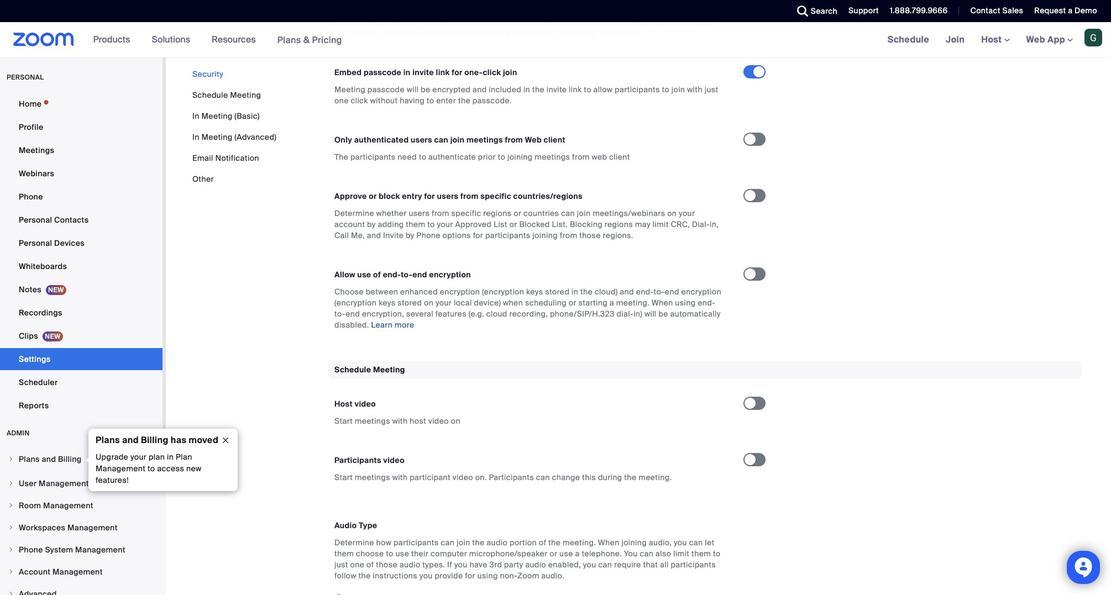 Task type: describe. For each thing, give the bounding box(es) containing it.
joining inside determine whether users from specific regions or countries can join meetings/webinars on your account by adding them to your approved list or blocked list. blocking regions may limit crc, dial-in, call me, and invite by phone options for participants joining from those regions.
[[533, 231, 558, 241]]

audio
[[335, 521, 357, 531]]

from up the participants need to authenticate prior to joining meetings from web client
[[505, 135, 523, 145]]

meetings up prior
[[467, 135, 503, 145]]

a inside choose between enhanced encryption (encryption keys stored in the cloud) and end-to-end encryption (encryption keys stored on your local device) when scheduling or starting a meeting. when using end- to-end encryption, several features (e.g. cloud recording, phone/sip/h.323 dial-in) will be automatically disabled.
[[610, 298, 614, 308]]

embed
[[335, 68, 362, 78]]

1.888.799.9666
[[890, 6, 948, 15]]

host for host video
[[335, 399, 353, 409]]

0 vertical spatial numeric
[[342, 17, 373, 27]]

admin menu menu
[[0, 449, 163, 596]]

upgrade your plan in plan management to access new features!
[[96, 452, 202, 486]]

personal
[[7, 73, 44, 82]]

meetings up countries/regions
[[535, 152, 570, 162]]

enabled,
[[548, 560, 581, 570]]

audio,
[[649, 538, 672, 548]]

account management
[[19, 567, 103, 577]]

the right 'included'
[[533, 85, 545, 95]]

and inside meeting passcode will be encrypted and included in the invite link to allow participants to join with just one click without having to enter the passcode.
[[473, 85, 487, 95]]

meeting inside 'schedule meeting' element
[[373, 365, 405, 375]]

determine whether users from specific regions or countries can join meetings/webinars on your account by adding them to your approved list or blocked list. blocking regions may limit crc, dial-in, call me, and invite by phone options for participants joining from those regions.
[[335, 209, 719, 241]]

0 vertical spatial to-
[[401, 270, 413, 280]]

management for user management
[[39, 479, 89, 489]]

1 horizontal spatial numeric
[[513, 28, 543, 38]]

sales
[[1003, 6, 1024, 15]]

scheduler link
[[0, 372, 163, 394]]

their
[[411, 549, 429, 559]]

you right audio,
[[674, 538, 687, 548]]

schedule meeting element
[[328, 362, 1082, 596]]

choose between enhanced encryption (encryption keys stored in the cloud) and end-to-end encryption (encryption keys stored on your local device) when scheduling or starting a meeting. when using end- to-end encryption, several features (e.g. cloud recording, phone/sip/h.323 dial-in) will be automatically disabled.
[[335, 287, 722, 330]]

plans for plans and billing
[[19, 455, 40, 465]]

to inside upgrade your plan in plan management to access new features!
[[148, 464, 155, 474]]

1 horizontal spatial end-
[[636, 287, 654, 297]]

2 vertical spatial end-
[[698, 298, 716, 308]]

participants inside a numeric passcode will be required for participants joining by phone if your meeting has a passcode. for meeting with an alphanumeric passcode, a numeric version will be generated.
[[486, 17, 531, 27]]

participants down let
[[671, 560, 716, 570]]

type
[[359, 521, 377, 531]]

only authenticated users can join meetings from web client
[[335, 135, 566, 145]]

entry
[[402, 191, 423, 201]]

for inside determine whether users from specific regions or countries can join meetings/webinars on your account by adding them to your approved list or blocked list. blocking regions may limit crc, dial-in, call me, and invite by phone options for participants joining from those regions.
[[473, 231, 483, 241]]

join link
[[938, 22, 973, 58]]

join inside determine whether users from specific regions or countries can join meetings/webinars on your account by adding them to your approved list or blocked list. blocking regions may limit crc, dial-in, call me, and invite by phone options for participants joining from those regions.
[[577, 209, 591, 219]]

2 vertical spatial to-
[[335, 309, 346, 319]]

features!
[[96, 476, 129, 486]]

workspaces management
[[19, 523, 118, 533]]

0 vertical spatial end
[[413, 270, 427, 280]]

enter
[[436, 96, 456, 106]]

them inside determine whether users from specific regions or countries can join meetings/webinars on your account by adding them to your approved list or blocked list. blocking regions may limit crc, dial-in, call me, and invite by phone options for participants joining from those regions.
[[406, 220, 426, 230]]

1 horizontal spatial client
[[610, 152, 630, 162]]

1 vertical spatial schedule meeting
[[335, 365, 405, 375]]

1 vertical spatial participants
[[489, 473, 534, 483]]

joining right prior
[[508, 152, 533, 162]]

can up computer
[[441, 538, 455, 548]]

phone
[[571, 17, 595, 27]]

recordings link
[[0, 302, 163, 324]]

has inside plans and billing has moved tooltip
[[171, 435, 187, 446]]

0 vertical spatial of
[[373, 270, 381, 280]]

limit inside determine how participants can join the audio portion of the meeting. when joining audio, you can let them choose to use their computer microphone/speaker or use a telephone. you can also limit them to just one of those audio types. if you have 3rd party audio enabled, you can require that all participants follow the instructions you provide for using non-zoom audio.
[[674, 549, 690, 559]]

phone link
[[0, 186, 163, 208]]

0 horizontal spatial meeting
[[349, 28, 380, 38]]

meetings down host video
[[355, 416, 390, 426]]

if
[[597, 17, 602, 27]]

dial-
[[617, 309, 634, 319]]

passcode inside a numeric passcode will be required for participants joining by phone if your meeting has a passcode. for meeting with an alphanumeric passcode, a numeric version will be generated.
[[375, 17, 412, 27]]

search
[[811, 6, 838, 16]]

app
[[1048, 34, 1066, 45]]

and inside 'menu item'
[[42, 455, 56, 465]]

0 horizontal spatial invite
[[413, 68, 434, 78]]

audio.
[[542, 571, 565, 581]]

can down telephone.
[[599, 560, 612, 570]]

determine for approve
[[335, 209, 374, 219]]

you down types. at left bottom
[[420, 571, 433, 581]]

account
[[335, 220, 365, 230]]

personal menu menu
[[0, 93, 163, 418]]

participants video
[[335, 455, 405, 465]]

the inside choose between enhanced encryption (encryption keys stored in the cloud) and end-to-end encryption (encryption keys stored on your local device) when scheduling or starting a meeting. when using end- to-end encryption, several features (e.g. cloud recording, phone/sip/h.323 dial-in) will be automatically disabled.
[[581, 287, 593, 297]]

be up alphanumeric
[[428, 17, 438, 27]]

one-
[[465, 68, 483, 78]]

video down start meetings with host video on
[[383, 455, 405, 465]]

0 horizontal spatial link
[[436, 68, 450, 78]]

web
[[592, 152, 607, 162]]

0 vertical spatial (encryption
[[482, 287, 524, 297]]

you right if
[[455, 560, 468, 570]]

user management menu item
[[0, 473, 163, 494]]

1 vertical spatial schedule
[[192, 90, 228, 100]]

those inside determine whether users from specific regions or countries can join meetings/webinars on your account by adding them to your approved list or blocked list. blocking regions may limit crc, dial-in, call me, and invite by phone options for participants joining from those regions.
[[580, 231, 601, 241]]

with inside a numeric passcode will be required for participants joining by phone if your meeting has a passcode. for meeting with an alphanumeric passcode, a numeric version will be generated.
[[382, 28, 398, 38]]

start for start meetings with host video on
[[335, 416, 353, 426]]

personal for personal devices
[[19, 238, 52, 248]]

join inside determine how participants can join the audio portion of the meeting. when joining audio, you can let them choose to use their computer microphone/speaker or use a telephone. you can also limit them to just one of those audio types. if you have 3rd party audio enabled, you can require that all participants follow the instructions you provide for using non-zoom audio.
[[457, 538, 470, 548]]

or inside choose between enhanced encryption (encryption keys stored in the cloud) and end-to-end encryption (encryption keys stored on your local device) when scheduling or starting a meeting. when using end- to-end encryption, several features (e.g. cloud recording, phone/sip/h.323 dial-in) will be automatically disabled.
[[569, 298, 577, 308]]

determine for audio
[[335, 538, 374, 548]]

0 horizontal spatial them
[[335, 549, 354, 559]]

video left on.
[[453, 473, 473, 483]]

on inside 'schedule meeting' element
[[451, 416, 461, 426]]

or up blocked at the top of the page
[[514, 209, 522, 219]]

passcode. inside a numeric passcode will be required for participants joining by phone if your meeting has a passcode. for meeting with an alphanumeric passcode, a numeric version will be generated.
[[678, 17, 717, 27]]

plans for plans & pricing
[[277, 34, 301, 46]]

profile picture image
[[1085, 29, 1103, 46]]

system
[[45, 545, 73, 555]]

meeting. inside choose between enhanced encryption (encryption keys stored in the cloud) and end-to-end encryption (encryption keys stored on your local device) when scheduling or starting a meeting. when using end- to-end encryption, several features (e.g. cloud recording, phone/sip/h.323 dial-in) will be automatically disabled.
[[617, 298, 650, 308]]

schedule meeting link
[[192, 90, 261, 100]]

on inside choose between enhanced encryption (encryption keys stored in the cloud) and end-to-end encryption (encryption keys stored on your local device) when scheduling or starting a meeting. when using end- to-end encryption, several features (e.g. cloud recording, phone/sip/h.323 dial-in) will be automatically disabled.
[[424, 298, 434, 308]]

2 horizontal spatial audio
[[525, 560, 546, 570]]

meeting inside meeting passcode will be encrypted and included in the invite link to allow participants to join with just one click without having to enter the passcode.
[[335, 85, 366, 95]]

workspaces
[[19, 523, 65, 533]]

allow
[[335, 270, 355, 280]]

participants inside determine whether users from specific regions or countries can join meetings/webinars on your account by adding them to your approved list or blocked list. blocking regions may limit crc, dial-in, call me, and invite by phone options for participants joining from those regions.
[[486, 231, 531, 241]]

2 vertical spatial by
[[406, 231, 415, 241]]

the up enabled,
[[549, 538, 561, 548]]

plans and billing has moved
[[96, 435, 219, 446]]

will up alphanumeric
[[414, 17, 426, 27]]

from left web
[[572, 152, 590, 162]]

the participants need to authenticate prior to joining meetings from web client
[[335, 152, 630, 162]]

host video
[[335, 399, 376, 409]]

in meeting (advanced) link
[[192, 132, 277, 142]]

plan
[[149, 452, 165, 462]]

also
[[656, 549, 672, 559]]

included
[[489, 85, 522, 95]]

users for from
[[409, 209, 430, 219]]

banner containing products
[[0, 22, 1112, 58]]

require
[[614, 560, 641, 570]]

1 horizontal spatial meeting
[[622, 17, 653, 27]]

one inside meeting passcode will be encrypted and included in the invite link to allow participants to join with just one click without having to enter the passcode.
[[335, 96, 349, 106]]

passcode. inside meeting passcode will be encrypted and included in the invite link to allow participants to join with just one click without having to enter the passcode.
[[473, 96, 512, 106]]

right image for account management
[[8, 569, 14, 576]]

0 horizontal spatial by
[[367, 220, 376, 230]]

your inside upgrade your plan in plan management to access new features!
[[130, 452, 147, 462]]

plan
[[176, 452, 192, 462]]

cloud)
[[595, 287, 618, 297]]

other link
[[192, 174, 214, 184]]

video up start meetings with host video on
[[355, 399, 376, 409]]

2 horizontal spatial use
[[560, 549, 573, 559]]

1 vertical spatial users
[[437, 191, 459, 201]]

using inside choose between enhanced encryption (encryption keys stored in the cloud) and end-to-end encryption (encryption keys stored on your local device) when scheduling or starting a meeting. when using end- to-end encryption, several features (e.g. cloud recording, phone/sip/h.323 dial-in) will be automatically disabled.
[[675, 298, 696, 308]]

1 horizontal spatial audio
[[487, 538, 508, 548]]

participants down authenticated
[[351, 152, 396, 162]]

join inside meeting passcode will be encrypted and included in the invite link to allow participants to join with just one click without having to enter the passcode.
[[672, 85, 685, 95]]

0 horizontal spatial use
[[357, 270, 371, 280]]

starting
[[579, 298, 608, 308]]

meetings down participants video at the left of the page
[[355, 473, 390, 483]]

me,
[[351, 231, 365, 241]]

schedule meeting inside "menu bar"
[[192, 90, 261, 100]]

scheduler
[[19, 378, 58, 388]]

this
[[582, 473, 596, 483]]

in up having on the left of the page
[[404, 68, 411, 78]]

will down phone
[[575, 28, 587, 38]]

meeting for in meeting (advanced) link
[[202, 132, 233, 142]]

prior
[[478, 152, 496, 162]]

the down encrypted
[[458, 96, 471, 106]]

management for account management
[[53, 567, 103, 577]]

meetings/webinars
[[593, 209, 666, 219]]

right image for phone
[[8, 547, 14, 554]]

one inside determine how participants can join the audio portion of the meeting. when joining audio, you can let them choose to use their computer microphone/speaker or use a telephone. you can also limit them to just one of those audio types. if you have 3rd party audio enabled, you can require that all participants follow the instructions you provide for using non-zoom audio.
[[350, 560, 365, 570]]

in for in meeting (basic)
[[192, 111, 200, 121]]

management down workspaces management menu item on the left bottom
[[75, 545, 125, 555]]

host for host
[[982, 34, 1005, 45]]

1.888.799.9666 button up 'join'
[[882, 0, 951, 22]]

participants up "their"
[[394, 538, 439, 548]]

be down if
[[589, 28, 599, 38]]

authenticate
[[429, 152, 476, 162]]

phone system management menu item
[[0, 540, 163, 561]]

for right entry on the left top of the page
[[425, 191, 435, 201]]

1 vertical spatial regions
[[605, 220, 633, 230]]

or left block
[[369, 191, 377, 201]]

when inside determine how participants can join the audio portion of the meeting. when joining audio, you can let them choose to use their computer microphone/speaker or use a telephone. you can also limit them to just one of those audio types. if you have 3rd party audio enabled, you can require that all participants follow the instructions you provide for using non-zoom audio.
[[598, 538, 620, 548]]

room management menu item
[[0, 496, 163, 517]]

2 horizontal spatial them
[[692, 549, 711, 559]]

meetings
[[19, 145, 54, 155]]

1 vertical spatial web
[[525, 135, 542, 145]]

schedule inside meetings navigation
[[888, 34, 930, 45]]

phone/sip/h.323
[[550, 309, 615, 319]]

2 vertical spatial of
[[367, 560, 374, 570]]

if
[[447, 560, 452, 570]]

meeting for schedule meeting link
[[230, 90, 261, 100]]

account
[[19, 567, 51, 577]]

in meeting (advanced)
[[192, 132, 277, 142]]

recordings
[[19, 308, 62, 318]]

be inside choose between enhanced encryption (encryption keys stored in the cloud) and end-to-end encryption (encryption keys stored on your local device) when scheduling or starting a meeting. when using end- to-end encryption, several features (e.g. cloud recording, phone/sip/h.323 dial-in) will be automatically disabled.
[[659, 309, 669, 319]]

1 vertical spatial end
[[665, 287, 680, 297]]

host button
[[982, 34, 1010, 45]]

meeting for in meeting (basic) link
[[202, 111, 233, 121]]

will inside meeting passcode will be encrypted and included in the invite link to allow participants to join with just one click without having to enter the passcode.
[[407, 85, 419, 95]]

from down approve or block entry for users from specific countries/regions in the top of the page
[[432, 209, 449, 219]]

plans and billing
[[19, 455, 82, 465]]

you down telephone.
[[583, 560, 597, 570]]

start meetings with host video on
[[335, 416, 461, 426]]

(e.g.
[[469, 309, 485, 319]]

your inside choose between enhanced encryption (encryption keys stored in the cloud) and end-to-end encryption (encryption keys stored on your local device) when scheduling or starting a meeting. when using end- to-end encryption, several features (e.g. cloud recording, phone/sip/h.323 dial-in) will be automatically disabled.
[[436, 298, 452, 308]]

demo
[[1075, 6, 1098, 15]]

pricing
[[312, 34, 342, 46]]

dial-
[[692, 220, 710, 230]]

right image for plans
[[8, 456, 14, 463]]

webinars
[[19, 169, 54, 179]]

during
[[598, 473, 622, 483]]

call
[[335, 231, 349, 241]]

passcode for will
[[368, 85, 405, 95]]

product information navigation
[[85, 22, 351, 58]]

need
[[398, 152, 417, 162]]

features
[[436, 309, 467, 319]]

your up options on the left top
[[437, 220, 453, 230]]

all
[[660, 560, 669, 570]]

0 vertical spatial click
[[483, 68, 501, 78]]

or right list
[[510, 220, 517, 230]]

crc,
[[671, 220, 690, 230]]

home
[[19, 99, 42, 109]]

plans for plans and billing has moved
[[96, 435, 120, 446]]

an
[[400, 28, 409, 38]]

the right follow
[[359, 571, 371, 581]]

your up crc,
[[679, 209, 695, 219]]

in)
[[634, 309, 643, 319]]

block
[[379, 191, 400, 201]]

0 horizontal spatial keys
[[379, 298, 396, 308]]

zoom logo image
[[13, 33, 74, 46]]

from down list.
[[560, 231, 578, 241]]

to inside determine whether users from specific regions or countries can join meetings/webinars on your account by adding them to your approved list or blocked list. blocking regions may limit crc, dial-in, call me, and invite by phone options for participants joining from those regions.
[[428, 220, 435, 230]]

has inside a numeric passcode will be required for participants joining by phone if your meeting has a passcode. for meeting with an alphanumeric passcode, a numeric version will be generated.
[[656, 17, 669, 27]]

allow use of end-to-end encryption
[[335, 270, 471, 280]]

0 vertical spatial client
[[544, 135, 566, 145]]

can up authenticate on the left
[[434, 135, 449, 145]]

in meeting (basic) link
[[192, 111, 260, 121]]

for inside determine how participants can join the audio portion of the meeting. when joining audio, you can let them choose to use their computer microphone/speaker or use a telephone. you can also limit them to just one of those audio types. if you have 3rd party audio enabled, you can require that all participants follow the instructions you provide for using non-zoom audio.
[[465, 571, 476, 581]]

1 vertical spatial of
[[539, 538, 547, 548]]

1 vertical spatial (encryption
[[335, 298, 377, 308]]

a numeric passcode will be required for participants joining by phone if your meeting has a passcode. for meeting with an alphanumeric passcode, a numeric version will be generated.
[[335, 17, 717, 38]]

for left one-
[[452, 68, 463, 78]]

0 horizontal spatial audio
[[400, 560, 421, 570]]

joining inside a numeric passcode will be required for participants joining by phone if your meeting has a passcode. for meeting with an alphanumeric passcode, a numeric version will be generated.
[[533, 17, 559, 27]]

can left change
[[536, 473, 550, 483]]

1 vertical spatial meeting.
[[639, 473, 672, 483]]



Task type: locate. For each thing, give the bounding box(es) containing it.
client right web
[[610, 152, 630, 162]]

for down have
[[465, 571, 476, 581]]

2 in from the top
[[192, 132, 200, 142]]

on right host
[[451, 416, 461, 426]]

close image
[[217, 436, 234, 446]]

0 horizontal spatial participants
[[335, 455, 381, 465]]

0 horizontal spatial on
[[424, 298, 434, 308]]

let
[[705, 538, 715, 548]]

in up email
[[192, 132, 200, 142]]

the
[[335, 152, 349, 162]]

personal for personal contacts
[[19, 215, 52, 225]]

0 horizontal spatial numeric
[[342, 17, 373, 27]]

whether
[[376, 209, 407, 219]]

in,
[[710, 220, 719, 230]]

stored up scheduling
[[545, 287, 570, 297]]

1 vertical spatial passcode.
[[473, 96, 512, 106]]

menu bar containing security
[[192, 69, 277, 185]]

plans and billing menu item
[[0, 449, 163, 472]]

1 vertical spatial passcode
[[364, 68, 402, 78]]

and up user management
[[42, 455, 56, 465]]

solutions
[[152, 34, 190, 45]]

(encryption up 'when'
[[482, 287, 524, 297]]

list
[[494, 220, 508, 230]]

joining down blocked at the top of the page
[[533, 231, 558, 241]]

phone left options on the left top
[[417, 231, 441, 241]]

management up features!
[[96, 464, 146, 474]]

in for in meeting (advanced)
[[192, 132, 200, 142]]

just
[[705, 85, 719, 95], [335, 560, 348, 570]]

1 vertical spatial just
[[335, 560, 348, 570]]

in inside meeting passcode will be encrypted and included in the invite link to allow participants to join with just one click without having to enter the passcode.
[[524, 85, 530, 95]]

right image inside the plans and billing 'menu item'
[[8, 456, 14, 463]]

blocking
[[570, 220, 603, 230]]

home link
[[0, 93, 163, 115]]

contact
[[971, 6, 1001, 15]]

participants inside meeting passcode will be encrypted and included in the invite link to allow participants to join with just one click without having to enter the passcode.
[[615, 85, 660, 95]]

0 vertical spatial one
[[335, 96, 349, 106]]

notes link
[[0, 279, 163, 301]]

0 horizontal spatial those
[[376, 560, 398, 570]]

numeric up for
[[342, 17, 373, 27]]

plans inside product information navigation
[[277, 34, 301, 46]]

3 right image from the top
[[8, 547, 14, 554]]

determine up account in the top of the page
[[335, 209, 374, 219]]

1 horizontal spatial (encryption
[[482, 287, 524, 297]]

2 vertical spatial end
[[346, 309, 360, 319]]

and inside choose between enhanced encryption (encryption keys stored in the cloud) and end-to-end encryption (encryption keys stored on your local device) when scheduling or starting a meeting. when using end- to-end encryption, several features (e.g. cloud recording, phone/sip/h.323 dial-in) will be automatically disabled.
[[620, 287, 634, 297]]

management up room management in the bottom left of the page
[[39, 479, 89, 489]]

0 vertical spatial has
[[656, 17, 669, 27]]

0 vertical spatial stored
[[545, 287, 570, 297]]

contact sales link
[[963, 0, 1027, 22], [971, 6, 1024, 15]]

1 vertical spatial link
[[569, 85, 582, 95]]

specific inside determine whether users from specific regions or countries can join meetings/webinars on your account by adding them to your approved list or blocked list. blocking regions may limit crc, dial-in, call me, and invite by phone options for participants joining from those regions.
[[452, 209, 481, 219]]

by inside a numeric passcode will be required for participants joining by phone if your meeting has a passcode. for meeting with an alphanumeric passcode, a numeric version will be generated.
[[561, 17, 569, 27]]

management for workspaces management
[[67, 523, 118, 533]]

2 vertical spatial plans
[[19, 455, 40, 465]]

those up instructions
[[376, 560, 398, 570]]

plans up upgrade on the left bottom of page
[[96, 435, 120, 446]]

1 vertical spatial invite
[[547, 85, 567, 95]]

limit right may
[[653, 220, 669, 230]]

1 horizontal spatial limit
[[674, 549, 690, 559]]

in
[[192, 111, 200, 121], [192, 132, 200, 142]]

1 horizontal spatial web
[[1027, 34, 1046, 45]]

1 horizontal spatial them
[[406, 220, 426, 230]]

0 vertical spatial specific
[[481, 191, 512, 201]]

the right during
[[625, 473, 637, 483]]

with inside meeting passcode will be encrypted and included in the invite link to allow participants to join with just one click without having to enter the passcode.
[[687, 85, 703, 95]]

2 horizontal spatial to-
[[654, 287, 665, 297]]

workspaces management menu item
[[0, 518, 163, 539]]

disabled.
[[335, 320, 369, 330]]

schedule meeting up host video
[[335, 365, 405, 375]]

end- up automatically
[[698, 298, 716, 308]]

1 vertical spatial using
[[478, 571, 498, 581]]

web inside meetings navigation
[[1027, 34, 1046, 45]]

your up features
[[436, 298, 452, 308]]

0 vertical spatial invite
[[413, 68, 434, 78]]

on up crc,
[[668, 209, 677, 219]]

security
[[192, 69, 223, 79]]

clips link
[[0, 325, 163, 347]]

reports link
[[0, 395, 163, 417]]

for
[[474, 17, 484, 27], [452, 68, 463, 78], [425, 191, 435, 201], [473, 231, 483, 241], [465, 571, 476, 581]]

host inside meetings navigation
[[982, 34, 1005, 45]]

your inside a numeric passcode will be required for participants joining by phone if your meeting has a passcode. for meeting with an alphanumeric passcode, a numeric version will be generated.
[[604, 17, 620, 27]]

1.888.799.9666 button
[[882, 0, 951, 22], [890, 6, 948, 15]]

those inside determine how participants can join the audio portion of the meeting. when joining audio, you can let them choose to use their computer microphone/speaker or use a telephone. you can also limit them to just one of those audio types. if you have 3rd party audio enabled, you can require that all participants follow the instructions you provide for using non-zoom audio.
[[376, 560, 398, 570]]

menu item
[[0, 584, 163, 596]]

meeting. inside determine how participants can join the audio portion of the meeting. when joining audio, you can let them choose to use their computer microphone/speaker or use a telephone. you can also limit them to just one of those audio types. if you have 3rd party audio enabled, you can require that all participants follow the instructions you provide for using non-zoom audio.
[[563, 538, 596, 548]]

by up version
[[561, 17, 569, 27]]

1 horizontal spatial keys
[[527, 287, 543, 297]]

them right adding
[[406, 220, 426, 230]]

2 right image from the top
[[8, 503, 14, 509]]

approved
[[455, 220, 492, 230]]

plans up user
[[19, 455, 40, 465]]

meeting right for
[[349, 28, 380, 38]]

and up upgrade on the left bottom of page
[[122, 435, 139, 446]]

1 horizontal spatial just
[[705, 85, 719, 95]]

regions
[[483, 209, 512, 219], [605, 220, 633, 230]]

or up enabled,
[[550, 549, 558, 559]]

0 horizontal spatial limit
[[653, 220, 669, 230]]

2 determine from the top
[[335, 538, 374, 548]]

a
[[1069, 6, 1073, 15], [671, 17, 676, 27], [506, 28, 511, 38], [610, 298, 614, 308], [575, 549, 580, 559]]

phone down webinars
[[19, 192, 43, 202]]

using inside determine how participants can join the audio portion of the meeting. when joining audio, you can let them choose to use their computer microphone/speaker or use a telephone. you can also limit them to just one of those audio types. if you have 3rd party audio enabled, you can require that all participants follow the instructions you provide for using non-zoom audio.
[[478, 571, 498, 581]]

1 vertical spatial end-
[[636, 287, 654, 297]]

passcode,
[[465, 28, 504, 38]]

keys up encryption,
[[379, 298, 396, 308]]

management down room management menu item
[[67, 523, 118, 533]]

using
[[675, 298, 696, 308], [478, 571, 498, 581]]

schedule down "1.888.799.9666"
[[888, 34, 930, 45]]

0 vertical spatial on
[[668, 209, 677, 219]]

management for room management
[[43, 501, 93, 511]]

right image for user management
[[8, 481, 14, 487]]

on inside determine whether users from specific regions or countries can join meetings/webinars on your account by adding them to your approved list or blocked list. blocking regions may limit crc, dial-in, call me, and invite by phone options for participants joining from those regions.
[[668, 209, 677, 219]]

new
[[186, 464, 202, 474]]

will right in)
[[645, 309, 657, 319]]

right image for workspaces management
[[8, 525, 14, 531]]

1 horizontal spatial link
[[569, 85, 582, 95]]

right image
[[8, 456, 14, 463], [8, 503, 14, 509], [8, 547, 14, 554]]

1 horizontal spatial host
[[982, 34, 1005, 45]]

solutions button
[[152, 22, 195, 58]]

(encryption down the choose
[[335, 298, 377, 308]]

be inside meeting passcode will be encrypted and included in the invite link to allow participants to join with just one click without having to enter the passcode.
[[421, 85, 431, 95]]

click inside meeting passcode will be encrypted and included in the invite link to allow participants to join with just one click without having to enter the passcode.
[[351, 96, 368, 106]]

billing for plans and billing
[[58, 455, 82, 465]]

meetings link
[[0, 139, 163, 161]]

0 horizontal spatial end-
[[383, 270, 401, 280]]

0 horizontal spatial billing
[[58, 455, 82, 465]]

other
[[192, 174, 214, 184]]

learn more
[[371, 320, 414, 330]]

passcode inside meeting passcode will be encrypted and included in the invite link to allow participants to join with just one click without having to enter the passcode.
[[368, 85, 405, 95]]

list.
[[552, 220, 568, 230]]

access
[[157, 464, 184, 474]]

1 horizontal spatial regions
[[605, 220, 633, 230]]

from up approved
[[461, 191, 479, 201]]

authenticated
[[354, 135, 409, 145]]

menu bar
[[192, 69, 277, 185]]

users inside determine whether users from specific regions or countries can join meetings/webinars on your account by adding them to your approved list or blocked list. blocking regions may limit crc, dial-in, call me, and invite by phone options for participants joining from those regions.
[[409, 209, 430, 219]]

schedule up host video
[[335, 365, 371, 375]]

in inside upgrade your plan in plan management to access new features!
[[167, 452, 174, 462]]

in down schedule meeting link
[[192, 111, 200, 121]]

1 right image from the top
[[8, 456, 14, 463]]

0 vertical spatial right image
[[8, 456, 14, 463]]

billing for plans and billing has moved
[[141, 435, 168, 446]]

billing
[[141, 435, 168, 446], [58, 455, 82, 465]]

personal devices link
[[0, 232, 163, 254]]

0 horizontal spatial (encryption
[[335, 298, 377, 308]]

your left plan
[[130, 452, 147, 462]]

1 vertical spatial meeting
[[349, 28, 380, 38]]

when up automatically
[[652, 298, 673, 308]]

0 vertical spatial determine
[[335, 209, 374, 219]]

plans and billing has moved tooltip
[[86, 429, 238, 492]]

1 horizontal spatial passcode.
[[678, 17, 717, 27]]

account management menu item
[[0, 562, 163, 583]]

right image
[[8, 481, 14, 487], [8, 525, 14, 531], [8, 569, 14, 576], [8, 591, 14, 596]]

1 vertical spatial host
[[335, 399, 353, 409]]

right image inside phone system management menu item
[[8, 547, 14, 554]]

0 horizontal spatial just
[[335, 560, 348, 570]]

schedule down security at the top left
[[192, 90, 228, 100]]

1 vertical spatial billing
[[58, 455, 82, 465]]

1 start from the top
[[335, 416, 353, 426]]

2 vertical spatial users
[[409, 209, 430, 219]]

be down the "embed passcode in invite link for one-click join" at the left top of the page
[[421, 85, 431, 95]]

start for start meetings with participant video on. participants can change this during the meeting.
[[335, 473, 353, 483]]

specific up list
[[481, 191, 512, 201]]

start meetings with participant video on. participants can change this during the meeting.
[[335, 473, 672, 483]]

1 vertical spatial when
[[598, 538, 620, 548]]

be right in)
[[659, 309, 669, 319]]

will inside choose between enhanced encryption (encryption keys stored in the cloud) and end-to-end encryption (encryption keys stored on your local device) when scheduling or starting a meeting. when using end- to-end encryption, several features (e.g. cloud recording, phone/sip/h.323 dial-in) will be automatically disabled.
[[645, 309, 657, 319]]

right image inside room management menu item
[[8, 503, 14, 509]]

personal devices
[[19, 238, 85, 248]]

right image down the "admin"
[[8, 456, 14, 463]]

limit right also
[[674, 549, 690, 559]]

notes
[[19, 285, 41, 295]]

and
[[473, 85, 487, 95], [367, 231, 381, 241], [620, 287, 634, 297], [122, 435, 139, 446], [42, 455, 56, 465]]

joining inside determine how participants can join the audio portion of the meeting. when joining audio, you can let them choose to use their computer microphone/speaker or use a telephone. you can also limit them to just one of those audio types. if you have 3rd party audio enabled, you can require that all participants follow the instructions you provide for using non-zoom audio.
[[622, 538, 647, 548]]

0 vertical spatial in
[[192, 111, 200, 121]]

0 vertical spatial host
[[982, 34, 1005, 45]]

schedule meeting up in meeting (basic) link
[[192, 90, 261, 100]]

0 horizontal spatial stored
[[398, 298, 422, 308]]

user
[[19, 479, 37, 489]]

0 horizontal spatial to-
[[335, 309, 346, 319]]

admin
[[7, 429, 30, 438]]

limit inside determine whether users from specific regions or countries can join meetings/webinars on your account by adding them to your approved list or blocked list. blocking regions may limit crc, dial-in, call me, and invite by phone options for participants joining from those regions.
[[653, 220, 669, 230]]

support link
[[841, 0, 882, 22], [849, 6, 879, 15]]

for inside a numeric passcode will be required for participants joining by phone if your meeting has a passcode. for meeting with an alphanumeric passcode, a numeric version will be generated.
[[474, 17, 484, 27]]

and inside determine whether users from specific regions or countries can join meetings/webinars on your account by adding them to your approved list or blocked list. blocking regions may limit crc, dial-in, call me, and invite by phone options for participants joining from those regions.
[[367, 231, 381, 241]]

1 horizontal spatial stored
[[545, 287, 570, 297]]

meeting up 'generated.'
[[622, 17, 653, 27]]

end
[[413, 270, 427, 280], [665, 287, 680, 297], [346, 309, 360, 319]]

2 personal from the top
[[19, 238, 52, 248]]

link left allow
[[569, 85, 582, 95]]

more
[[395, 320, 414, 330]]

right image inside account management menu item
[[8, 569, 14, 576]]

end-
[[383, 270, 401, 280], [636, 287, 654, 297], [698, 298, 716, 308]]

0 vertical spatial limit
[[653, 220, 669, 230]]

billing inside 'menu item'
[[58, 455, 82, 465]]

0 vertical spatial link
[[436, 68, 450, 78]]

those down blocking
[[580, 231, 601, 241]]

and right cloud)
[[620, 287, 634, 297]]

recording,
[[510, 309, 548, 319]]

and right "me,"
[[367, 231, 381, 241]]

or inside determine how participants can join the audio portion of the meeting. when joining audio, you can let them choose to use their computer microphone/speaker or use a telephone. you can also limit them to just one of those audio types. if you have 3rd party audio enabled, you can require that all participants follow the instructions you provide for using non-zoom audio.
[[550, 549, 558, 559]]

join
[[946, 34, 965, 45]]

1 horizontal spatial schedule
[[335, 365, 371, 375]]

&
[[303, 34, 310, 46]]

one up follow
[[350, 560, 365, 570]]

2 vertical spatial passcode
[[368, 85, 405, 95]]

web left app at the top right of page
[[1027, 34, 1046, 45]]

1 vertical spatial start
[[335, 473, 353, 483]]

1 vertical spatial personal
[[19, 238, 52, 248]]

participants
[[486, 17, 531, 27], [615, 85, 660, 95], [351, 152, 396, 162], [486, 231, 531, 241], [394, 538, 439, 548], [671, 560, 716, 570]]

when inside choose between enhanced encryption (encryption keys stored in the cloud) and end-to-end encryption (encryption keys stored on your local device) when scheduling or starting a meeting. when using end- to-end encryption, several features (e.g. cloud recording, phone/sip/h.323 dial-in) will be automatically disabled.
[[652, 298, 673, 308]]

2 horizontal spatial end
[[665, 287, 680, 297]]

4 right image from the top
[[8, 591, 14, 596]]

of up between
[[373, 270, 381, 280]]

webinars link
[[0, 163, 163, 185]]

0 vertical spatial start
[[335, 416, 353, 426]]

right image inside workspaces management menu item
[[8, 525, 14, 531]]

to- up enhanced
[[401, 270, 413, 280]]

1 vertical spatial click
[[351, 96, 368, 106]]

will up having on the left of the page
[[407, 85, 419, 95]]

0 horizontal spatial one
[[335, 96, 349, 106]]

0 vertical spatial personal
[[19, 215, 52, 225]]

numeric left version
[[513, 28, 543, 38]]

0 horizontal spatial regions
[[483, 209, 512, 219]]

end- up between
[[383, 270, 401, 280]]

of down choose
[[367, 560, 374, 570]]

can left let
[[689, 538, 703, 548]]

personal contacts
[[19, 215, 89, 225]]

audio down "their"
[[400, 560, 421, 570]]

phone inside phone system management menu item
[[19, 545, 43, 555]]

encryption
[[429, 270, 471, 280], [440, 287, 480, 297], [682, 287, 722, 297]]

host
[[982, 34, 1005, 45], [335, 399, 353, 409]]

support
[[849, 6, 879, 15]]

choose
[[356, 549, 384, 559]]

right image left system
[[8, 547, 14, 554]]

1 horizontal spatial use
[[396, 549, 409, 559]]

to- up disabled.
[[335, 309, 346, 319]]

passcode.
[[678, 17, 717, 27], [473, 96, 512, 106]]

1 vertical spatial plans
[[96, 435, 120, 446]]

start
[[335, 416, 353, 426], [335, 473, 353, 483]]

start down participants video at the left of the page
[[335, 473, 353, 483]]

management down phone system management menu item on the left bottom
[[53, 567, 103, 577]]

phone inside phone 'link'
[[19, 192, 43, 202]]

1 vertical spatial in
[[192, 132, 200, 142]]

link inside meeting passcode will be encrypted and included in the invite link to allow participants to join with just one click without having to enter the passcode.
[[569, 85, 582, 95]]

phone for phone
[[19, 192, 43, 202]]

adding
[[378, 220, 404, 230]]

right image inside user management menu item
[[8, 481, 14, 487]]

1 determine from the top
[[335, 209, 374, 219]]

required
[[440, 17, 472, 27]]

products
[[93, 34, 130, 45]]

and inside tooltip
[[122, 435, 139, 446]]

phone inside determine whether users from specific regions or countries can join meetings/webinars on your account by adding them to your approved list or blocked list. blocking regions may limit crc, dial-in, call me, and invite by phone options for participants joining from those regions.
[[417, 231, 441, 241]]

upgrade
[[96, 452, 128, 462]]

or up the phone/sip/h.323
[[569, 298, 577, 308]]

the up have
[[472, 538, 485, 548]]

whiteboards
[[19, 262, 67, 272]]

them down let
[[692, 549, 711, 559]]

in inside choose between enhanced encryption (encryption keys stored in the cloud) and end-to-end encryption (encryption keys stored on your local device) when scheduling or starting a meeting. when using end- to-end encryption, several features (e.g. cloud recording, phone/sip/h.323 dial-in) will be automatically disabled.
[[572, 287, 579, 297]]

you
[[674, 538, 687, 548], [455, 560, 468, 570], [583, 560, 597, 570], [420, 571, 433, 581]]

1 in from the top
[[192, 111, 200, 121]]

audio type
[[335, 521, 377, 531]]

2 start from the top
[[335, 473, 353, 483]]

email notification link
[[192, 153, 259, 163]]

options
[[443, 231, 471, 241]]

meeting down 'embed'
[[335, 85, 366, 95]]

video right host
[[429, 416, 449, 426]]

billing up user management menu item at the left bottom of page
[[58, 455, 82, 465]]

1 personal from the top
[[19, 215, 52, 225]]

1 right image from the top
[[8, 481, 14, 487]]

0 vertical spatial billing
[[141, 435, 168, 446]]

plans inside tooltip
[[96, 435, 120, 446]]

plans left &
[[277, 34, 301, 46]]

0 horizontal spatial when
[[598, 538, 620, 548]]

a inside determine how participants can join the audio portion of the meeting. when joining audio, you can let them choose to use their computer microphone/speaker or use a telephone. you can also limit them to just one of those audio types. if you have 3rd party audio enabled, you can require that all participants follow the instructions you provide for using non-zoom audio.
[[575, 549, 580, 559]]

host inside 'schedule meeting' element
[[335, 399, 353, 409]]

countries
[[524, 209, 559, 219]]

settings link
[[0, 348, 163, 371]]

right image for room
[[8, 503, 14, 509]]

contacts
[[54, 215, 89, 225]]

version
[[545, 28, 573, 38]]

1 vertical spatial has
[[171, 435, 187, 446]]

participants right allow
[[615, 85, 660, 95]]

just inside meeting passcode will be encrypted and included in the invite link to allow participants to join with just one click without having to enter the passcode.
[[705, 85, 719, 95]]

0 vertical spatial by
[[561, 17, 569, 27]]

banner
[[0, 22, 1112, 58]]

1 horizontal spatial has
[[656, 17, 669, 27]]

start down host video
[[335, 416, 353, 426]]

by right invite
[[406, 231, 415, 241]]

can inside determine whether users from specific regions or countries can join meetings/webinars on your account by adding them to your approved list or blocked list. blocking regions may limit crc, dial-in, call me, and invite by phone options for participants joining from those regions.
[[561, 209, 575, 219]]

limit
[[653, 220, 669, 230], [674, 549, 690, 559]]

meeting down schedule meeting link
[[202, 111, 233, 121]]

1 vertical spatial stored
[[398, 298, 422, 308]]

meeting up (basic)
[[230, 90, 261, 100]]

personal up 'whiteboards'
[[19, 238, 52, 248]]

meetings navigation
[[880, 22, 1112, 58]]

0 horizontal spatial client
[[544, 135, 566, 145]]

2 right image from the top
[[8, 525, 14, 531]]

2 vertical spatial right image
[[8, 547, 14, 554]]

1.888.799.9666 button up schedule link
[[890, 6, 948, 15]]

just inside determine how participants can join the audio portion of the meeting. when joining audio, you can let them choose to use their computer microphone/speaker or use a telephone. you can also limit them to just one of those audio types. if you have 3rd party audio enabled, you can require that all participants follow the instructions you provide for using non-zoom audio.
[[335, 560, 348, 570]]

users up need
[[411, 135, 432, 145]]

local
[[454, 298, 472, 308]]

1 vertical spatial limit
[[674, 549, 690, 559]]

0 vertical spatial when
[[652, 298, 673, 308]]

plans inside 'menu item'
[[19, 455, 40, 465]]

1 vertical spatial determine
[[335, 538, 374, 548]]

1 vertical spatial by
[[367, 220, 376, 230]]

personal
[[19, 215, 52, 225], [19, 238, 52, 248]]

email
[[192, 153, 213, 163]]

0 vertical spatial keys
[[527, 287, 543, 297]]

2 vertical spatial phone
[[19, 545, 43, 555]]

phone for phone system management
[[19, 545, 43, 555]]

can up the that
[[640, 549, 654, 559]]

(basic)
[[235, 111, 260, 121]]

1 vertical spatial on
[[424, 298, 434, 308]]

1 vertical spatial specific
[[452, 209, 481, 219]]

users for can
[[411, 135, 432, 145]]

link
[[436, 68, 450, 78], [569, 85, 582, 95]]

3 right image from the top
[[8, 569, 14, 576]]

phone system management
[[19, 545, 125, 555]]

client
[[544, 135, 566, 145], [610, 152, 630, 162]]

2 horizontal spatial schedule
[[888, 34, 930, 45]]

determine inside determine how participants can join the audio portion of the meeting. when joining audio, you can let them choose to use their computer microphone/speaker or use a telephone. you can also limit them to just one of those audio types. if you have 3rd party audio enabled, you can require that all participants follow the instructions you provide for using non-zoom audio.
[[335, 538, 374, 548]]

non-
[[500, 571, 518, 581]]

invite inside meeting passcode will be encrypted and included in the invite link to allow participants to join with just one click without having to enter the passcode.
[[547, 85, 567, 95]]

2 horizontal spatial on
[[668, 209, 677, 219]]

0 horizontal spatial schedule meeting
[[192, 90, 261, 100]]

management inside upgrade your plan in plan management to access new features!
[[96, 464, 146, 474]]

web app
[[1027, 34, 1066, 45]]

billing inside tooltip
[[141, 435, 168, 446]]

end up enhanced
[[413, 270, 427, 280]]

invite up having on the left of the page
[[413, 68, 434, 78]]

meeting down learn more link
[[373, 365, 405, 375]]

0 vertical spatial regions
[[483, 209, 512, 219]]

0 horizontal spatial end
[[346, 309, 360, 319]]

2 horizontal spatial plans
[[277, 34, 301, 46]]

determine inside determine whether users from specific regions or countries can join meetings/webinars on your account by adding them to your approved list or blocked list. blocking regions may limit crc, dial-in, call me, and invite by phone options for participants joining from those regions.
[[335, 209, 374, 219]]

passcode for in
[[364, 68, 402, 78]]

using down 3rd
[[478, 571, 498, 581]]

them up follow
[[335, 549, 354, 559]]

stored
[[545, 287, 570, 297], [398, 298, 422, 308]]

0 horizontal spatial host
[[335, 399, 353, 409]]



Task type: vqa. For each thing, say whether or not it's contained in the screenshot.
TARA SCHULTZ 11/14/2023, 2:21:41 PM on the bottom
no



